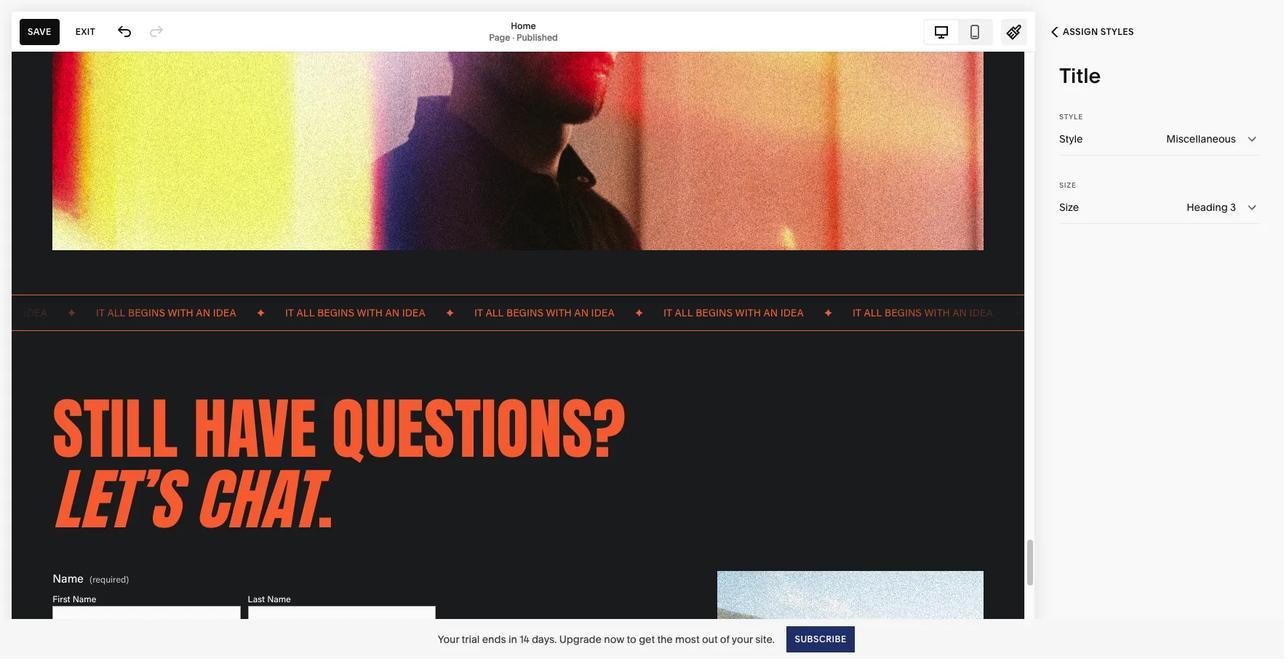 Task type: vqa. For each thing, say whether or not it's contained in the screenshot.
Home
yes



Task type: locate. For each thing, give the bounding box(es) containing it.
style
[[1059, 113, 1083, 121], [1059, 132, 1083, 146]]

3
[[1230, 201, 1236, 214]]

0 vertical spatial size
[[1059, 181, 1077, 189]]

size
[[1059, 181, 1077, 189], [1059, 201, 1079, 214]]

subscribe button
[[787, 626, 854, 652]]

most
[[675, 633, 700, 646]]

assign styles
[[1063, 26, 1134, 37]]

assign styles button
[[1035, 16, 1150, 48]]

0 vertical spatial style
[[1059, 113, 1083, 121]]

to
[[627, 633, 637, 646]]

2 style from the top
[[1059, 132, 1083, 146]]

tab list
[[925, 20, 992, 43]]

trial
[[462, 633, 480, 646]]

1 vertical spatial size
[[1059, 201, 1079, 214]]

heading 3
[[1187, 201, 1236, 214]]

your
[[438, 633, 459, 646]]

get
[[639, 633, 655, 646]]

save
[[28, 26, 51, 37]]

now
[[604, 633, 624, 646]]

styles
[[1101, 26, 1134, 37]]

home
[[511, 20, 536, 31]]

your trial ends in 14 days. upgrade now to get the most out of your site.
[[438, 633, 775, 646]]

upgrade
[[559, 633, 602, 646]]

None field
[[1059, 123, 1260, 155], [1059, 191, 1260, 223], [1059, 123, 1260, 155], [1059, 191, 1260, 223]]

title
[[1059, 63, 1101, 88]]

1 vertical spatial style
[[1059, 132, 1083, 146]]

site.
[[755, 633, 775, 646]]

assign
[[1063, 26, 1098, 37]]

exit
[[75, 26, 95, 37]]

in
[[509, 633, 517, 646]]

published
[[517, 32, 558, 43]]



Task type: describe. For each thing, give the bounding box(es) containing it.
save button
[[20, 19, 59, 45]]

2 size from the top
[[1059, 201, 1079, 214]]

home page · published
[[489, 20, 558, 43]]

1 style from the top
[[1059, 113, 1083, 121]]

page
[[489, 32, 510, 43]]

miscellaneous
[[1167, 132, 1236, 146]]

subscribe
[[795, 633, 846, 644]]

your
[[732, 633, 753, 646]]

heading
[[1187, 201, 1228, 214]]

14
[[520, 633, 529, 646]]

exit button
[[67, 19, 103, 45]]

days.
[[532, 633, 557, 646]]

the
[[657, 633, 673, 646]]

out
[[702, 633, 718, 646]]

of
[[720, 633, 730, 646]]

1 size from the top
[[1059, 181, 1077, 189]]

·
[[512, 32, 514, 43]]

ends
[[482, 633, 506, 646]]



